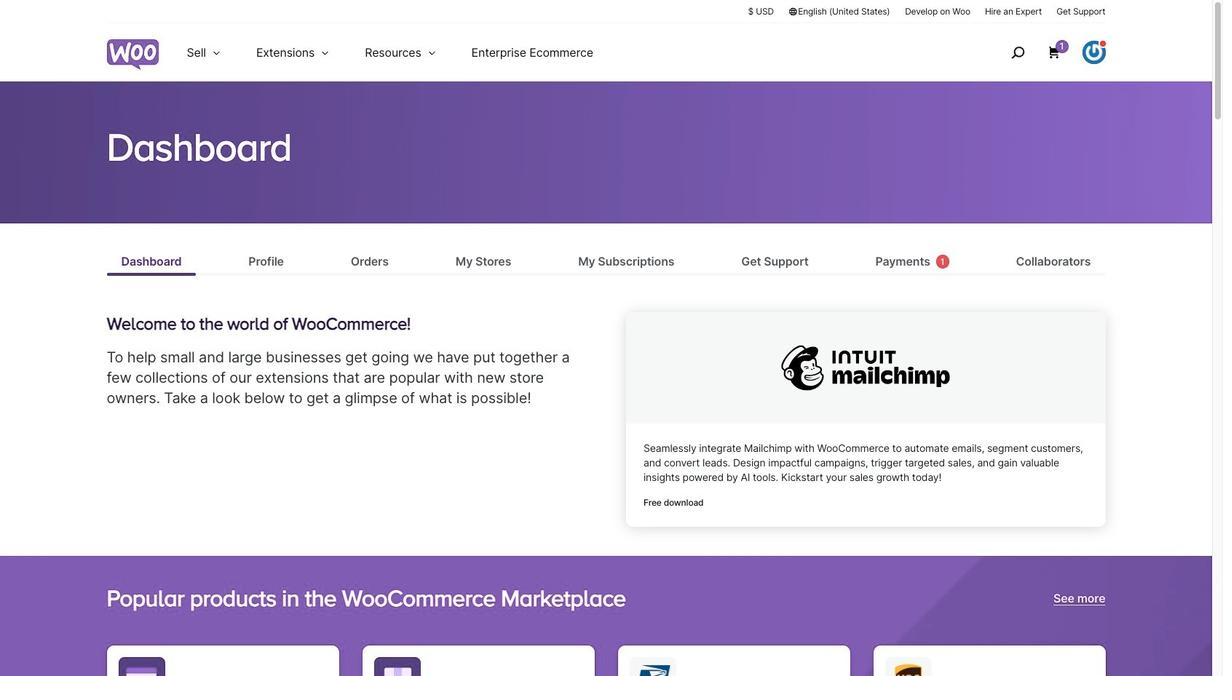 Task type: vqa. For each thing, say whether or not it's contained in the screenshot.
external link icon
no



Task type: locate. For each thing, give the bounding box(es) containing it.
search image
[[1006, 41, 1030, 64]]

open account menu image
[[1083, 41, 1106, 64]]



Task type: describe. For each thing, give the bounding box(es) containing it.
service navigation menu element
[[980, 29, 1106, 76]]



